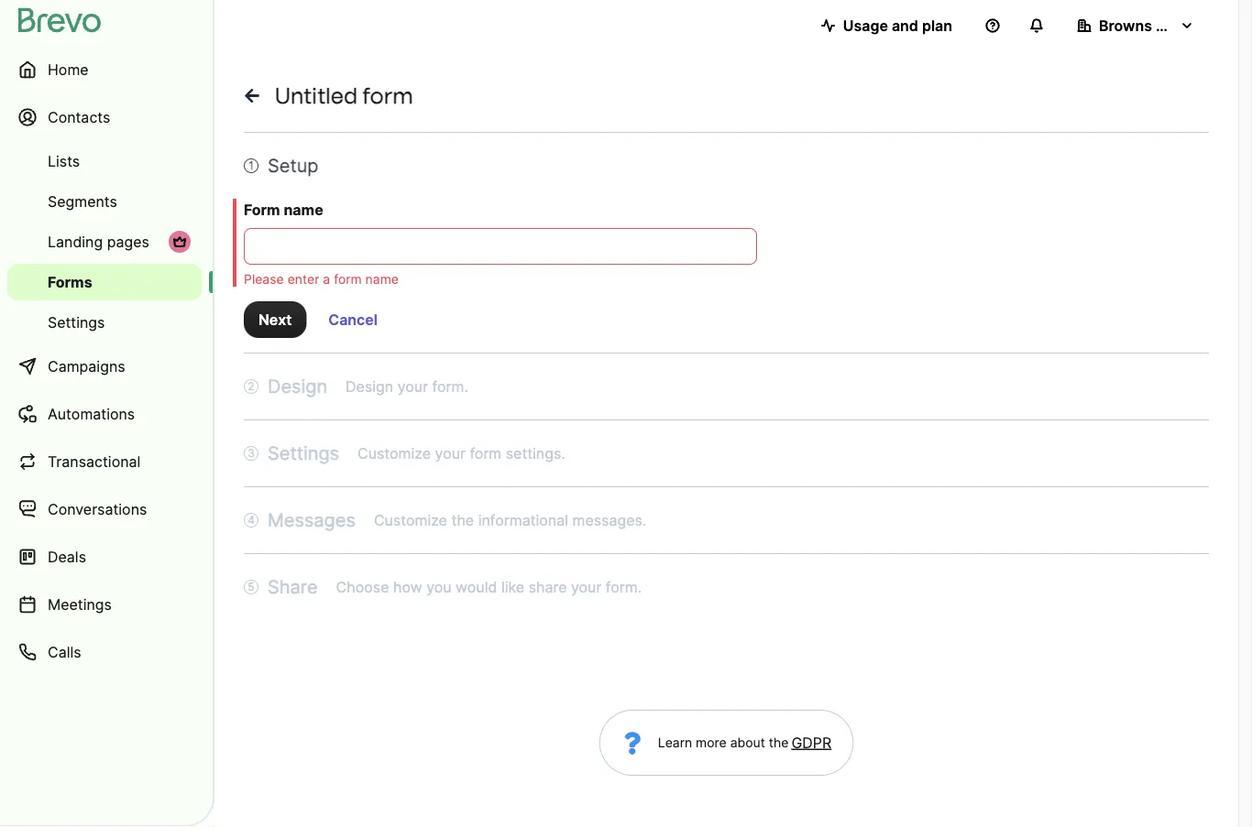 Task type: vqa. For each thing, say whether or not it's contained in the screenshot.


Task type: describe. For each thing, give the bounding box(es) containing it.
2
[[248, 380, 254, 393]]

1
[[249, 159, 254, 172]]

setup
[[268, 154, 318, 177]]

your for settings
[[435, 445, 466, 462]]

4
[[248, 514, 255, 527]]

please enter a form name
[[244, 272, 399, 287]]

calls link
[[7, 631, 202, 675]]

gdpr link
[[789, 732, 832, 754]]

customize for messages
[[374, 511, 447, 529]]

home link
[[7, 48, 202, 92]]

settings inside settings "link"
[[48, 313, 105, 331]]

2 vertical spatial your
[[571, 578, 602, 596]]

conversations link
[[7, 488, 202, 532]]

browns
[[1099, 16, 1152, 34]]

2 vertical spatial form
[[470, 445, 502, 462]]

customize your form settings.
[[358, 445, 565, 462]]

how
[[393, 578, 422, 596]]

1 vertical spatial name
[[365, 272, 399, 287]]

your for design
[[398, 378, 428, 396]]

transactional
[[48, 453, 141, 471]]

deals link
[[7, 535, 202, 579]]

design for design your form.
[[346, 378, 393, 396]]

1 horizontal spatial form.
[[606, 578, 642, 596]]

0 vertical spatial the
[[451, 511, 474, 529]]

5
[[248, 581, 254, 594]]

segments link
[[7, 183, 202, 220]]

contacts
[[48, 108, 110, 126]]

would
[[456, 578, 497, 596]]

next button
[[244, 302, 306, 338]]

messages
[[268, 509, 356, 532]]

design for design
[[268, 375, 327, 398]]

cancel button
[[314, 302, 392, 338]]

please
[[244, 272, 284, 287]]

choose
[[336, 578, 389, 596]]

customize the informational messages.
[[374, 511, 647, 529]]

1 vertical spatial form
[[334, 272, 362, 287]]

messages.
[[572, 511, 647, 529]]

forms
[[48, 273, 92, 291]]

next
[[258, 311, 292, 329]]

campaigns
[[48, 357, 125, 375]]

enter
[[287, 272, 319, 287]]

usage
[[843, 16, 888, 34]]

home
[[48, 60, 89, 78]]

automations
[[48, 405, 135, 423]]

landing pages link
[[7, 224, 202, 260]]

form
[[244, 201, 280, 219]]

campaigns link
[[7, 345, 202, 389]]



Task type: locate. For each thing, give the bounding box(es) containing it.
customize for settings
[[358, 445, 431, 462]]

conversations
[[48, 500, 147, 518]]

1 horizontal spatial name
[[365, 272, 399, 287]]

form right untitled
[[363, 82, 413, 109]]

form. up customize your form settings.
[[432, 378, 468, 396]]

name
[[284, 201, 323, 219], [365, 272, 399, 287]]

customize down design your form.
[[358, 445, 431, 462]]

contacts link
[[7, 95, 202, 139]]

form
[[363, 82, 413, 109], [334, 272, 362, 287], [470, 445, 502, 462]]

usage and plan
[[843, 16, 952, 34]]

settings right 3
[[268, 442, 339, 465]]

calls
[[48, 643, 81, 661]]

0 vertical spatial customize
[[358, 445, 431, 462]]

0 horizontal spatial form
[[334, 272, 362, 287]]

None text field
[[244, 228, 757, 265]]

left___rvooi image
[[172, 235, 187, 249]]

untitled form
[[275, 82, 413, 109]]

1 horizontal spatial the
[[769, 736, 789, 751]]

meetings link
[[7, 583, 202, 627]]

usage and plan button
[[806, 7, 967, 44]]

forms link
[[7, 264, 202, 301]]

name up cancel
[[365, 272, 399, 287]]

0 vertical spatial settings
[[48, 313, 105, 331]]

you
[[426, 578, 452, 596]]

learn
[[658, 736, 692, 751]]

about
[[730, 736, 765, 751]]

0 vertical spatial name
[[284, 201, 323, 219]]

1 horizontal spatial form
[[363, 82, 413, 109]]

informational
[[478, 511, 568, 529]]

1 vertical spatial the
[[769, 736, 789, 751]]

your down design your form.
[[435, 445, 466, 462]]

share
[[529, 578, 567, 596]]

a
[[323, 272, 330, 287]]

cancel
[[328, 311, 378, 329]]

2 horizontal spatial form
[[470, 445, 502, 462]]

0 horizontal spatial settings
[[48, 313, 105, 331]]

3
[[248, 447, 255, 460]]

form left settings.
[[470, 445, 502, 462]]

the left informational
[[451, 511, 474, 529]]

name right form
[[284, 201, 323, 219]]

your right share
[[571, 578, 602, 596]]

lists link
[[7, 143, 202, 180]]

customize up how
[[374, 511, 447, 529]]

1 vertical spatial form.
[[606, 578, 642, 596]]

lists
[[48, 152, 80, 170]]

like
[[501, 578, 524, 596]]

settings.
[[506, 445, 565, 462]]

browns enterprise
[[1099, 16, 1229, 34]]

automations link
[[7, 392, 202, 436]]

1 vertical spatial your
[[435, 445, 466, 462]]

0 horizontal spatial your
[[398, 378, 428, 396]]

design down cancel button
[[346, 378, 393, 396]]

1 horizontal spatial your
[[435, 445, 466, 462]]

learn more about the gdpr
[[658, 734, 832, 752]]

share
[[268, 576, 318, 599]]

landing
[[48, 233, 103, 251]]

1 vertical spatial customize
[[374, 511, 447, 529]]

transactional link
[[7, 440, 202, 484]]

0 vertical spatial form
[[363, 82, 413, 109]]

settings down forms
[[48, 313, 105, 331]]

meetings
[[48, 596, 112, 614]]

segments
[[48, 192, 117, 210]]

0 horizontal spatial the
[[451, 511, 474, 529]]

settings link
[[7, 304, 202, 341]]

1 horizontal spatial settings
[[268, 442, 339, 465]]

more
[[696, 736, 727, 751]]

the inside learn more about the gdpr
[[769, 736, 789, 751]]

the
[[451, 511, 474, 529], [769, 736, 789, 751]]

settings
[[48, 313, 105, 331], [268, 442, 339, 465]]

design
[[268, 375, 327, 398], [346, 378, 393, 396]]

0 horizontal spatial design
[[268, 375, 327, 398]]

1 vertical spatial settings
[[268, 442, 339, 465]]

design your form.
[[346, 378, 468, 396]]

0 horizontal spatial form.
[[432, 378, 468, 396]]

form name
[[244, 201, 323, 219]]

0 vertical spatial form.
[[432, 378, 468, 396]]

landing pages
[[48, 233, 149, 251]]

browns enterprise button
[[1062, 7, 1229, 44]]

0 vertical spatial your
[[398, 378, 428, 396]]

pages
[[107, 233, 149, 251]]

0 horizontal spatial name
[[284, 201, 323, 219]]

form.
[[432, 378, 468, 396], [606, 578, 642, 596]]

2 horizontal spatial your
[[571, 578, 602, 596]]

your
[[398, 378, 428, 396], [435, 445, 466, 462], [571, 578, 602, 596]]

plan
[[922, 16, 952, 34]]

deals
[[48, 548, 86, 566]]

and
[[892, 16, 918, 34]]

your up customize your form settings.
[[398, 378, 428, 396]]

enterprise
[[1156, 16, 1229, 34]]

untitled
[[275, 82, 358, 109]]

form. down messages.
[[606, 578, 642, 596]]

form right a
[[334, 272, 362, 287]]

gdpr
[[791, 734, 832, 752]]

the right about
[[769, 736, 789, 751]]

design right 2
[[268, 375, 327, 398]]

customize
[[358, 445, 431, 462], [374, 511, 447, 529]]

1 horizontal spatial design
[[346, 378, 393, 396]]

choose how you would like share your form.
[[336, 578, 642, 596]]



